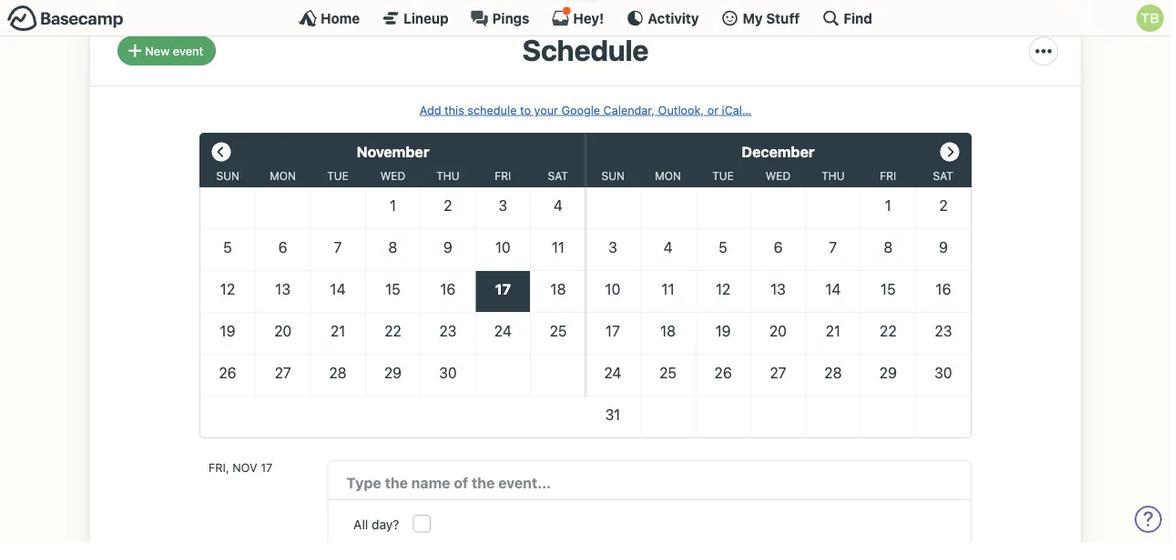 Task type: vqa. For each thing, say whether or not it's contained in the screenshot.
second the Sun from right
yes



Task type: locate. For each thing, give the bounding box(es) containing it.
0 horizontal spatial wed
[[380, 169, 405, 182]]

fri
[[495, 169, 511, 182], [880, 169, 896, 182]]

lineup
[[404, 10, 449, 26]]

2 fri from the left
[[880, 169, 896, 182]]

hey!
[[573, 10, 604, 26]]

Type the name of the event… text field
[[346, 472, 953, 495]]

wed down november
[[380, 169, 405, 182]]

this
[[444, 103, 464, 116]]

1 mon from the left
[[270, 169, 296, 182]]

1 sun from the left
[[216, 169, 239, 182]]

1 horizontal spatial thu
[[822, 169, 845, 182]]

ical…
[[722, 103, 752, 116]]

main element
[[0, 0, 1171, 36]]

1 horizontal spatial mon
[[655, 169, 681, 182]]

my stuff button
[[721, 9, 800, 27]]

all
[[354, 517, 368, 532]]

sat
[[548, 169, 568, 182], [933, 169, 953, 182]]

2 wed from the left
[[766, 169, 791, 182]]

2 sat from the left
[[933, 169, 953, 182]]

0 horizontal spatial fri
[[495, 169, 511, 182]]

mon
[[270, 169, 296, 182], [655, 169, 681, 182]]

thu
[[436, 169, 459, 182], [822, 169, 845, 182]]

wed for december
[[766, 169, 791, 182]]

nov
[[232, 461, 257, 474]]

2 mon from the left
[[655, 169, 681, 182]]

new
[[145, 44, 170, 57]]

sun
[[216, 169, 239, 182], [601, 169, 625, 182]]

1 horizontal spatial sat
[[933, 169, 953, 182]]

tue for december
[[712, 169, 734, 182]]

calendar,
[[603, 103, 655, 116]]

1 horizontal spatial fri
[[880, 169, 896, 182]]

fri for december
[[880, 169, 896, 182]]

0 horizontal spatial sat
[[548, 169, 568, 182]]

fri, nov 17
[[209, 461, 273, 474]]

1 fri from the left
[[495, 169, 511, 182]]

1 horizontal spatial sun
[[601, 169, 625, 182]]

mon for december
[[655, 169, 681, 182]]

2 tue from the left
[[712, 169, 734, 182]]

1 thu from the left
[[436, 169, 459, 182]]

find
[[844, 10, 872, 26]]

1 wed from the left
[[380, 169, 405, 182]]

1 sat from the left
[[548, 169, 568, 182]]

schedule
[[468, 103, 517, 116]]

home link
[[299, 9, 360, 27]]

wed down december
[[766, 169, 791, 182]]

activity link
[[626, 9, 699, 27]]

0 horizontal spatial tue
[[327, 169, 349, 182]]

2 sun from the left
[[601, 169, 625, 182]]

1 horizontal spatial wed
[[766, 169, 791, 182]]

sat for november
[[548, 169, 568, 182]]

new event link
[[117, 36, 216, 66]]

0 horizontal spatial thu
[[436, 169, 459, 182]]

wed
[[380, 169, 405, 182], [766, 169, 791, 182]]

outlook,
[[658, 103, 704, 116]]

add
[[420, 103, 441, 116]]

mon for november
[[270, 169, 296, 182]]

wed for november
[[380, 169, 405, 182]]

0 horizontal spatial sun
[[216, 169, 239, 182]]

1 tue from the left
[[327, 169, 349, 182]]

tue
[[327, 169, 349, 182], [712, 169, 734, 182]]

lineup link
[[382, 9, 449, 27]]

2 thu from the left
[[822, 169, 845, 182]]

1 horizontal spatial tue
[[712, 169, 734, 182]]

new event
[[145, 44, 203, 57]]

event
[[173, 44, 203, 57]]

fri,
[[209, 461, 229, 474]]

google
[[561, 103, 600, 116]]

add this schedule to your google calendar, outlook, or ical…
[[420, 103, 752, 116]]

0 horizontal spatial mon
[[270, 169, 296, 182]]



Task type: describe. For each thing, give the bounding box(es) containing it.
hey! button
[[551, 6, 604, 27]]

stuff
[[766, 10, 800, 26]]

home
[[321, 10, 360, 26]]

schedule
[[522, 32, 649, 67]]

tim burton image
[[1136, 5, 1164, 32]]

pings button
[[470, 9, 529, 27]]

november
[[357, 143, 429, 161]]

day?
[[372, 517, 399, 532]]

sat for december
[[933, 169, 953, 182]]

fri for november
[[495, 169, 511, 182]]

your
[[534, 103, 558, 116]]

thu for december
[[822, 169, 845, 182]]

pings
[[492, 10, 529, 26]]

activity
[[648, 10, 699, 26]]

17
[[261, 461, 273, 474]]

my stuff
[[743, 10, 800, 26]]

sun for november
[[216, 169, 239, 182]]

sun for december
[[601, 169, 625, 182]]

tue for november
[[327, 169, 349, 182]]

add this schedule to your google calendar, outlook, or ical… link
[[420, 103, 752, 116]]

find button
[[822, 9, 872, 27]]

my
[[743, 10, 763, 26]]

or
[[707, 103, 719, 116]]

to
[[520, 103, 531, 116]]

switch accounts image
[[7, 5, 124, 33]]

thu for november
[[436, 169, 459, 182]]

december
[[742, 143, 815, 161]]

all day?
[[354, 517, 399, 532]]



